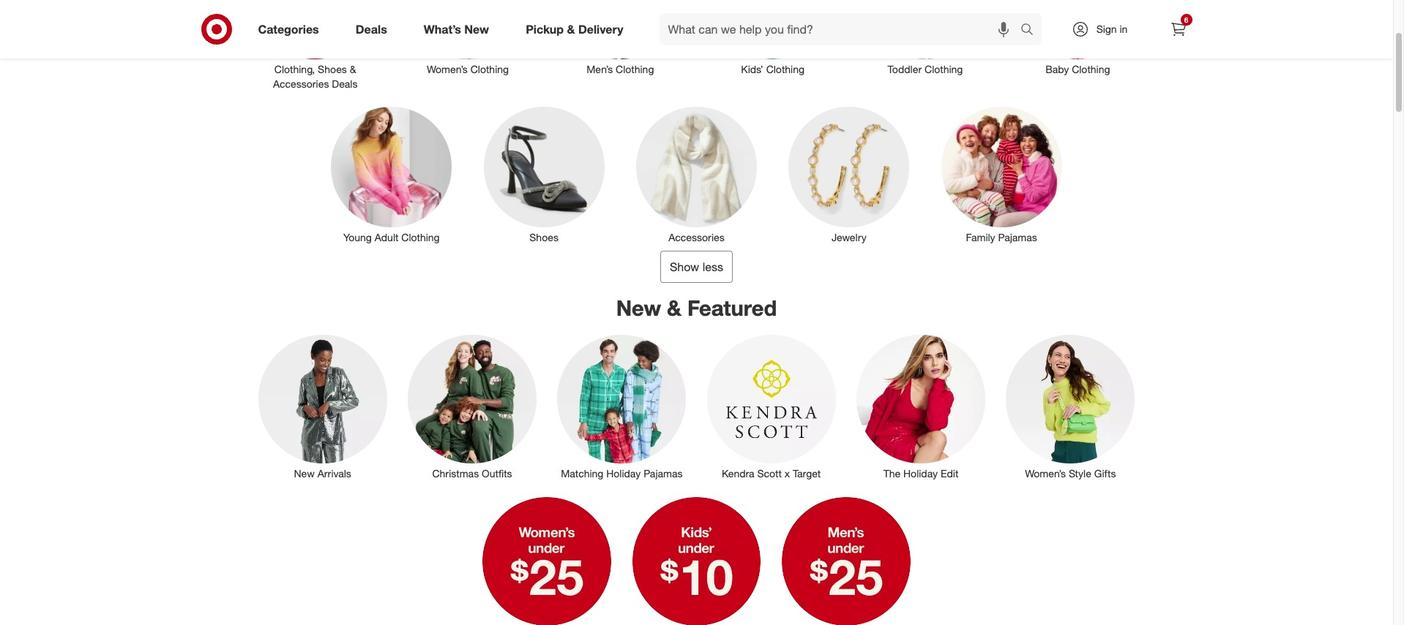 Task type: describe. For each thing, give the bounding box(es) containing it.
what's new link
[[411, 13, 507, 45]]

the holiday edit
[[883, 468, 958, 480]]

kids'
[[741, 63, 763, 75]]

men's
[[587, 63, 613, 75]]

sign in
[[1096, 23, 1128, 35]]

matching
[[561, 468, 604, 480]]

clothing,
[[274, 63, 315, 75]]

kendra scott x target link
[[697, 332, 846, 481]]

in
[[1120, 23, 1128, 35]]

baby clothing
[[1045, 63, 1110, 75]]

categories link
[[246, 13, 337, 45]]

kids' clothing
[[741, 63, 805, 75]]

deals link
[[343, 13, 405, 45]]

men's clothing
[[587, 63, 654, 75]]

& for new
[[667, 295, 682, 322]]

clothing, shoes & accessories deals link
[[245, 0, 386, 91]]

6
[[1184, 15, 1188, 24]]

clothing for men's clothing
[[616, 63, 654, 75]]

pajamas inside "link"
[[998, 232, 1037, 244]]

6 link
[[1162, 13, 1194, 45]]

christmas outfits
[[432, 468, 512, 480]]

women's for women's clothing
[[427, 63, 468, 75]]

0 vertical spatial deals
[[356, 22, 387, 36]]

family
[[966, 232, 995, 244]]

new for new arrivals
[[294, 468, 315, 480]]

what's
[[424, 22, 461, 36]]

kendra scott x target
[[722, 468, 821, 480]]

search button
[[1014, 13, 1049, 48]]

family pajamas link
[[931, 104, 1072, 245]]

women's style gifts
[[1025, 468, 1116, 480]]

gifts
[[1094, 468, 1116, 480]]

clothing for kids' clothing
[[766, 63, 805, 75]]

clothing for toddler clothing
[[925, 63, 963, 75]]

jewelry
[[832, 232, 867, 244]]

arrivals
[[317, 468, 351, 480]]

clothing right adult
[[401, 232, 440, 244]]

target
[[793, 468, 821, 480]]

the holiday edit link
[[846, 332, 996, 481]]

featured
[[687, 295, 777, 322]]

show
[[670, 260, 699, 275]]

family pajamas
[[966, 232, 1037, 244]]

sign in link
[[1059, 13, 1150, 45]]

holiday for matching
[[606, 468, 641, 480]]

delivery
[[578, 22, 623, 36]]

young adult clothing
[[343, 232, 440, 244]]

& for pickup
[[567, 22, 575, 36]]

christmas outfits link
[[397, 332, 547, 481]]

women's clothing
[[427, 63, 509, 75]]

holiday for the
[[903, 468, 938, 480]]

0 horizontal spatial pajamas
[[644, 468, 683, 480]]

& inside clothing, shoes & accessories deals
[[350, 63, 356, 75]]



Task type: vqa. For each thing, say whether or not it's contained in the screenshot.
Women's Clothing
yes



Task type: locate. For each thing, give the bounding box(es) containing it.
pajamas
[[998, 232, 1037, 244], [644, 468, 683, 480]]

1 vertical spatial new
[[616, 295, 661, 322]]

0 horizontal spatial new
[[294, 468, 315, 480]]

new arrivals link
[[248, 332, 397, 481]]

1 horizontal spatial women's
[[1025, 468, 1066, 480]]

0 horizontal spatial women's
[[427, 63, 468, 75]]

clothing down the what's new link
[[471, 63, 509, 75]]

baby
[[1045, 63, 1069, 75]]

matching holiday pajamas link
[[547, 332, 697, 481]]

clothing right men's
[[616, 63, 654, 75]]

shoes
[[318, 63, 347, 75], [530, 232, 559, 244]]

holiday
[[606, 468, 641, 480], [903, 468, 938, 480]]

accessories inside clothing, shoes & accessories deals
[[273, 77, 329, 90]]

clothing right baby
[[1072, 63, 1110, 75]]

1 horizontal spatial accessories
[[669, 232, 725, 244]]

1 horizontal spatial &
[[567, 22, 575, 36]]

1 vertical spatial &
[[350, 63, 356, 75]]

new down show less button
[[616, 295, 661, 322]]

scott
[[757, 468, 782, 480]]

2 vertical spatial &
[[667, 295, 682, 322]]

categories
[[258, 22, 319, 36]]

1 vertical spatial deals
[[332, 77, 358, 90]]

0 vertical spatial new
[[464, 22, 489, 36]]

accessories
[[273, 77, 329, 90], [669, 232, 725, 244]]

2 holiday from the left
[[903, 468, 938, 480]]

women's clothing link
[[397, 0, 538, 77]]

pickup
[[526, 22, 564, 36]]

clothing for women's clothing
[[471, 63, 509, 75]]

new & featured
[[616, 295, 777, 322]]

1 horizontal spatial new
[[464, 22, 489, 36]]

x
[[785, 468, 790, 480]]

1 horizontal spatial holiday
[[903, 468, 938, 480]]

clothing right kids' in the top right of the page
[[766, 63, 805, 75]]

sign
[[1096, 23, 1117, 35]]

show less
[[670, 260, 723, 275]]

clothing, shoes & accessories deals
[[273, 63, 358, 90]]

new
[[464, 22, 489, 36], [616, 295, 661, 322], [294, 468, 315, 480]]

young
[[343, 232, 372, 244]]

clothing
[[471, 63, 509, 75], [616, 63, 654, 75], [766, 63, 805, 75], [925, 63, 963, 75], [1072, 63, 1110, 75], [401, 232, 440, 244]]

2 vertical spatial new
[[294, 468, 315, 480]]

1 horizontal spatial pajamas
[[998, 232, 1037, 244]]

pickup & delivery
[[526, 22, 623, 36]]

women's down the what's
[[427, 63, 468, 75]]

women's inside 'link'
[[427, 63, 468, 75]]

kendra
[[722, 468, 754, 480]]

accessories up show less button
[[669, 232, 725, 244]]

adult
[[375, 232, 399, 244]]

1 vertical spatial women's
[[1025, 468, 1066, 480]]

accessories down "clothing,"
[[273, 77, 329, 90]]

pickup & delivery link
[[513, 13, 642, 45]]

toddler clothing link
[[855, 0, 996, 77]]

deals
[[356, 22, 387, 36], [332, 77, 358, 90]]

0 horizontal spatial &
[[350, 63, 356, 75]]

women's style gifts link
[[996, 332, 1145, 481]]

new right the what's
[[464, 22, 489, 36]]

1 vertical spatial shoes
[[530, 232, 559, 244]]

men's clothing link
[[550, 0, 691, 77]]

christmas
[[432, 468, 479, 480]]

edit
[[941, 468, 958, 480]]

1 vertical spatial accessories
[[669, 232, 725, 244]]

What can we help you find? suggestions appear below search field
[[659, 13, 1024, 45]]

1 vertical spatial pajamas
[[644, 468, 683, 480]]

& right pickup
[[567, 22, 575, 36]]

&
[[567, 22, 575, 36], [350, 63, 356, 75], [667, 295, 682, 322]]

clothing for baby clothing
[[1072, 63, 1110, 75]]

holiday right the
[[903, 468, 938, 480]]

0 vertical spatial women's
[[427, 63, 468, 75]]

women's
[[427, 63, 468, 75], [1025, 468, 1066, 480]]

show less button
[[660, 251, 733, 283]]

toddler clothing
[[888, 63, 963, 75]]

style
[[1069, 468, 1091, 480]]

the
[[883, 468, 901, 480]]

new left arrivals on the bottom
[[294, 468, 315, 480]]

new inside new arrivals link
[[294, 468, 315, 480]]

holiday right matching
[[606, 468, 641, 480]]

0 vertical spatial &
[[567, 22, 575, 36]]

women's for women's style gifts
[[1025, 468, 1066, 480]]

0 horizontal spatial holiday
[[606, 468, 641, 480]]

2 horizontal spatial new
[[616, 295, 661, 322]]

outfits
[[482, 468, 512, 480]]

shoes link
[[474, 104, 614, 245]]

deals left the what's
[[356, 22, 387, 36]]

deals inside clothing, shoes & accessories deals
[[332, 77, 358, 90]]

& down show on the top of page
[[667, 295, 682, 322]]

toddler
[[888, 63, 922, 75]]

young adult clothing link
[[321, 104, 462, 245]]

search
[[1014, 23, 1049, 38]]

1 holiday from the left
[[606, 468, 641, 480]]

less
[[703, 260, 723, 275]]

0 vertical spatial accessories
[[273, 77, 329, 90]]

new for new & featured
[[616, 295, 661, 322]]

baby clothing link
[[1007, 0, 1148, 77]]

new inside the what's new link
[[464, 22, 489, 36]]

0 vertical spatial pajamas
[[998, 232, 1037, 244]]

0 vertical spatial shoes
[[318, 63, 347, 75]]

2 horizontal spatial &
[[667, 295, 682, 322]]

new arrivals
[[294, 468, 351, 480]]

matching holiday pajamas
[[561, 468, 683, 480]]

kids' clothing link
[[702, 0, 843, 77]]

0 horizontal spatial shoes
[[318, 63, 347, 75]]

jewelry link
[[779, 104, 919, 245]]

women's left style
[[1025, 468, 1066, 480]]

0 horizontal spatial accessories
[[273, 77, 329, 90]]

& down deals link
[[350, 63, 356, 75]]

clothing inside 'link'
[[471, 63, 509, 75]]

clothing right 'toddler'
[[925, 63, 963, 75]]

what's new
[[424, 22, 489, 36]]

shoes inside clothing, shoes & accessories deals
[[318, 63, 347, 75]]

accessories link
[[626, 104, 767, 245]]

deals down deals link
[[332, 77, 358, 90]]

1 horizontal spatial shoes
[[530, 232, 559, 244]]



